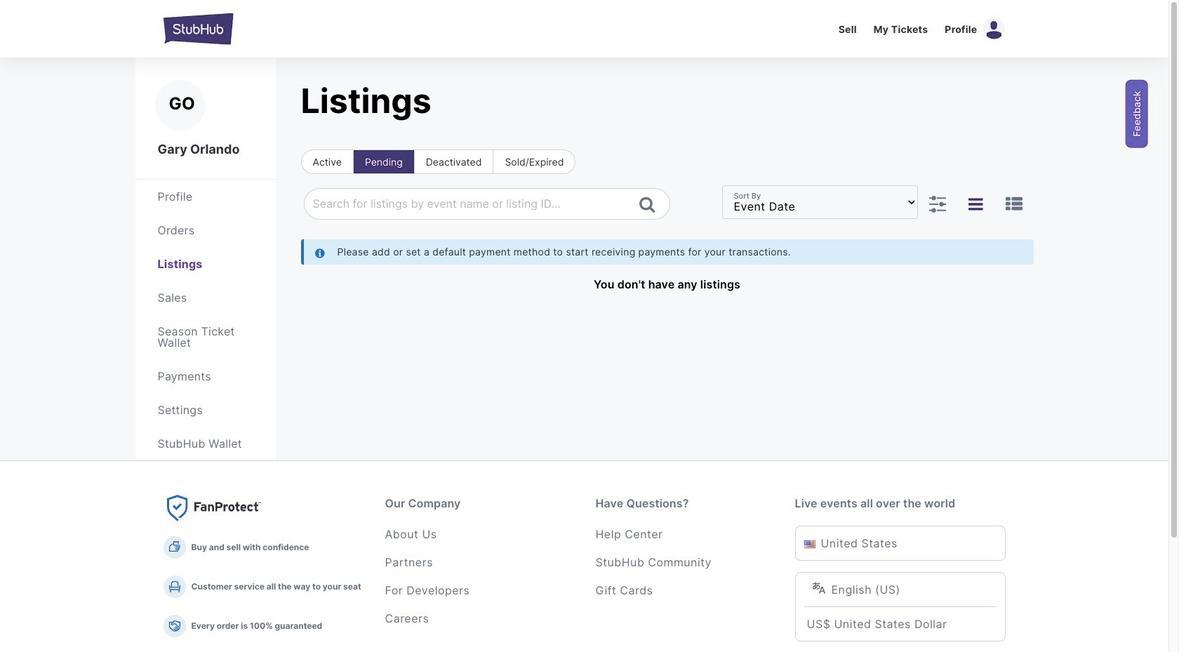 Task type: vqa. For each thing, say whether or not it's contained in the screenshot.
Google image
no



Task type: locate. For each thing, give the bounding box(es) containing it.
Search for listings by event name or listing ID... text field
[[304, 189, 626, 219]]

stubhub image
[[163, 11, 234, 46]]



